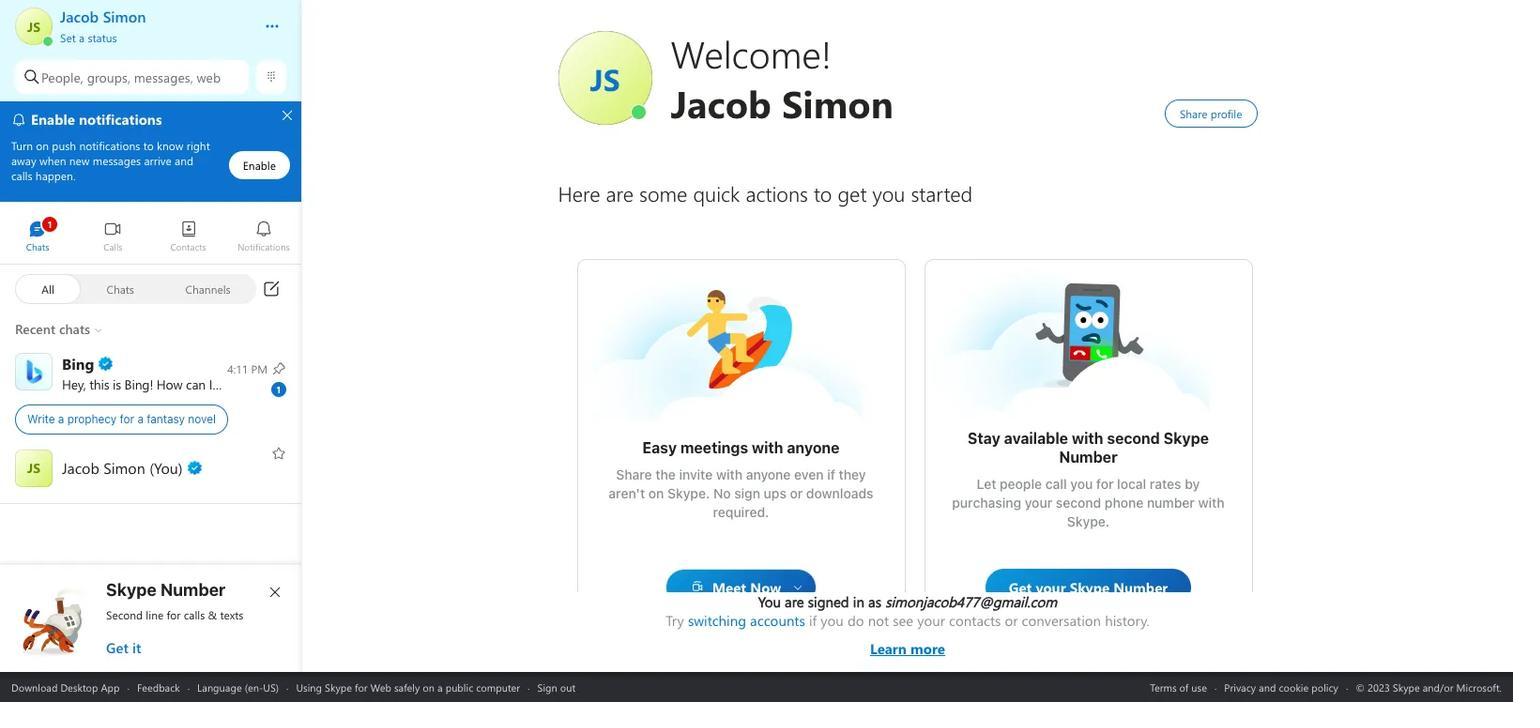 Task type: describe. For each thing, give the bounding box(es) containing it.
this
[[89, 375, 109, 393]]

if inside share the invite with anyone even if they aren't on skype. no sign ups or downloads required.
[[827, 467, 836, 483]]

not
[[868, 611, 889, 630]]

second inside stay available with second skype number
[[1107, 430, 1160, 447]]

cookie
[[1279, 680, 1309, 694]]

on inside share the invite with anyone even if they aren't on skype. no sign ups or downloads required.
[[649, 485, 664, 501]]

out
[[560, 680, 576, 694]]

local
[[1118, 476, 1147, 492]]

help
[[216, 375, 240, 393]]

privacy and cookie policy
[[1225, 680, 1339, 694]]

you are signed in as
[[758, 592, 886, 611]]

of
[[1180, 680, 1189, 694]]

skype number element
[[16, 580, 286, 657]]

terms of use link
[[1151, 680, 1208, 694]]

history.
[[1105, 611, 1150, 630]]

your inside let people call you for local rates by purchasing your second phone number with skype.
[[1025, 495, 1053, 511]]

messages,
[[134, 68, 193, 86]]

0 vertical spatial you
[[244, 375, 265, 393]]

app
[[101, 680, 120, 694]]

conversation
[[1022, 611, 1102, 630]]

with inside let people call you for local rates by purchasing your second phone number with skype.
[[1199, 495, 1225, 511]]

public
[[446, 680, 473, 694]]

download desktop app
[[11, 680, 120, 694]]

bing
[[125, 375, 150, 393]]

sign
[[538, 680, 558, 694]]

easy
[[643, 439, 677, 456]]

&
[[208, 608, 217, 623]]

ups
[[764, 485, 787, 501]]

get
[[106, 639, 129, 657]]

phone
[[1105, 495, 1144, 511]]

try switching accounts if you do not see your contacts or conversation history. learn more
[[666, 611, 1150, 658]]

hey,
[[62, 375, 86, 393]]

is
[[113, 375, 121, 393]]

language (en-us)
[[197, 680, 279, 694]]

i
[[209, 375, 212, 393]]

1 horizontal spatial skype
[[325, 680, 352, 694]]

you
[[758, 592, 781, 611]]

use
[[1192, 680, 1208, 694]]

people,
[[41, 68, 83, 86]]

and
[[1259, 680, 1276, 694]]

a left public
[[438, 680, 443, 694]]

purchasing
[[952, 495, 1022, 511]]

they
[[839, 467, 866, 483]]

for inside let people call you for local rates by purchasing your second phone number with skype.
[[1097, 476, 1114, 492]]

whosthis
[[1032, 279, 1091, 299]]

desktop
[[60, 680, 98, 694]]

let people call you for local rates by purchasing your second phone number with skype.
[[952, 476, 1228, 530]]

anyone inside share the invite with anyone even if they aren't on skype. no sign ups or downloads required.
[[746, 467, 791, 483]]

mansurfer
[[685, 288, 752, 308]]

the
[[656, 467, 676, 483]]

switching accounts link
[[688, 611, 805, 630]]

get it
[[106, 639, 141, 657]]

skype. inside share the invite with anyone even if they aren't on skype. no sign ups or downloads required.
[[668, 485, 710, 501]]

channels
[[185, 281, 231, 296]]

second inside let people call you for local rates by purchasing your second phone number with skype.
[[1056, 495, 1102, 511]]

switching
[[688, 611, 747, 630]]

web
[[197, 68, 221, 86]]

signed
[[808, 592, 849, 611]]

rates
[[1150, 476, 1182, 492]]

privacy
[[1225, 680, 1256, 694]]

write a prophecy for a fantasy novel
[[27, 412, 216, 426]]

using
[[296, 680, 322, 694]]

download
[[11, 680, 58, 694]]

accounts
[[750, 611, 805, 630]]

a inside button
[[79, 30, 85, 45]]

set a status
[[60, 30, 117, 45]]

meetings
[[681, 439, 748, 456]]

number inside "element"
[[160, 580, 226, 600]]

learn
[[870, 639, 907, 658]]

with inside stay available with second skype number
[[1072, 430, 1104, 447]]

easy meetings with anyone
[[643, 439, 840, 456]]

try
[[666, 611, 684, 630]]



Task type: locate. For each thing, give the bounding box(es) containing it.
you
[[244, 375, 265, 393], [1071, 476, 1093, 492], [821, 611, 844, 630]]

using skype for web safely on a public computer
[[296, 680, 520, 694]]

you inside let people call you for local rates by purchasing your second phone number with skype.
[[1071, 476, 1093, 492]]

all
[[42, 281, 54, 296]]

a left fantasy
[[137, 412, 144, 426]]

a
[[79, 30, 85, 45], [58, 412, 64, 426], [137, 412, 144, 426], [438, 680, 443, 694]]

web
[[371, 680, 391, 694]]

language
[[197, 680, 242, 694]]

0 vertical spatial or
[[790, 485, 803, 501]]

using skype for web safely on a public computer link
[[296, 680, 520, 694]]

hey, this is bing ! how can i help you today?
[[62, 375, 309, 393]]

a right write
[[58, 412, 64, 426]]

in
[[853, 592, 865, 611]]

feedback link
[[137, 680, 180, 694]]

are
[[785, 592, 804, 611]]

second
[[106, 608, 143, 623]]

0 vertical spatial your
[[1025, 495, 1053, 511]]

people
[[1000, 476, 1042, 492]]

people, groups, messages, web
[[41, 68, 221, 86]]

skype
[[1164, 430, 1209, 447], [106, 580, 157, 600], [325, 680, 352, 694]]

0 vertical spatial skype
[[1164, 430, 1209, 447]]

1 horizontal spatial or
[[1005, 611, 1018, 630]]

chats
[[107, 281, 134, 296]]

1 horizontal spatial your
[[1025, 495, 1053, 511]]

stay available with second skype number
[[968, 430, 1213, 466]]

with up ups at the right of the page
[[752, 439, 784, 456]]

invite
[[679, 467, 713, 483]]

1 vertical spatial second
[[1056, 495, 1102, 511]]

0 horizontal spatial skype.
[[668, 485, 710, 501]]

your
[[1025, 495, 1053, 511], [918, 611, 946, 630]]

0 horizontal spatial you
[[244, 375, 265, 393]]

if up downloads
[[827, 467, 836, 483]]

2 vertical spatial you
[[821, 611, 844, 630]]

1 horizontal spatial on
[[649, 485, 664, 501]]

1 vertical spatial or
[[1005, 611, 1018, 630]]

1 vertical spatial on
[[423, 680, 435, 694]]

number up calls
[[160, 580, 226, 600]]

calls
[[184, 608, 205, 623]]

with right available
[[1072, 430, 1104, 447]]

policy
[[1312, 680, 1339, 694]]

0 horizontal spatial your
[[918, 611, 946, 630]]

if right are
[[809, 611, 817, 630]]

skype. inside let people call you for local rates by purchasing your second phone number with skype.
[[1067, 514, 1110, 530]]

computer
[[476, 680, 520, 694]]

0 vertical spatial on
[[649, 485, 664, 501]]

your down the 'call'
[[1025, 495, 1053, 511]]

number inside stay available with second skype number
[[1059, 449, 1118, 466]]

0 horizontal spatial second
[[1056, 495, 1102, 511]]

you inside try switching accounts if you do not see your contacts or conversation history. learn more
[[821, 611, 844, 630]]

1 vertical spatial if
[[809, 611, 817, 630]]

if inside try switching accounts if you do not see your contacts or conversation history. learn more
[[809, 611, 817, 630]]

on down "the"
[[649, 485, 664, 501]]

download desktop app link
[[11, 680, 120, 694]]

(en-
[[245, 680, 263, 694]]

number
[[1147, 495, 1195, 511]]

learn more link
[[666, 630, 1150, 658]]

0 vertical spatial number
[[1059, 449, 1118, 466]]

skype up "by"
[[1164, 430, 1209, 447]]

1 horizontal spatial second
[[1107, 430, 1160, 447]]

or inside share the invite with anyone even if they aren't on skype. no sign ups or downloads required.
[[790, 485, 803, 501]]

!
[[150, 375, 153, 393]]

for left the local
[[1097, 476, 1114, 492]]

language (en-us) link
[[197, 680, 279, 694]]

0 vertical spatial if
[[827, 467, 836, 483]]

available
[[1004, 430, 1069, 447]]

1 vertical spatial skype.
[[1067, 514, 1110, 530]]

by
[[1185, 476, 1200, 492]]

tab list
[[0, 212, 301, 264]]

sign
[[735, 485, 761, 501]]

do
[[848, 611, 864, 630]]

as
[[869, 592, 882, 611]]

safely
[[394, 680, 420, 694]]

or
[[790, 485, 803, 501], [1005, 611, 1018, 630]]

more
[[911, 639, 946, 658]]

second
[[1107, 430, 1160, 447], [1056, 495, 1102, 511]]

1 vertical spatial anyone
[[746, 467, 791, 483]]

skype. down invite
[[668, 485, 710, 501]]

2 vertical spatial skype
[[325, 680, 352, 694]]

you right the 'call'
[[1071, 476, 1093, 492]]

number
[[1059, 449, 1118, 466], [160, 580, 226, 600]]

skype.
[[668, 485, 710, 501], [1067, 514, 1110, 530]]

your inside try switching accounts if you do not see your contacts or conversation history. learn more
[[918, 611, 946, 630]]

write
[[27, 412, 55, 426]]

aren't
[[609, 485, 645, 501]]

us)
[[263, 680, 279, 694]]

second line for calls & texts
[[106, 608, 244, 623]]

with
[[1072, 430, 1104, 447], [752, 439, 784, 456], [716, 467, 743, 483], [1199, 495, 1225, 511]]

share the invite with anyone even if they aren't on skype. no sign ups or downloads required.
[[609, 467, 877, 520]]

1 horizontal spatial number
[[1059, 449, 1118, 466]]

line
[[146, 608, 164, 623]]

for right line
[[167, 608, 181, 623]]

skype number
[[106, 580, 226, 600]]

0 horizontal spatial or
[[790, 485, 803, 501]]

your right see
[[918, 611, 946, 630]]

1 vertical spatial number
[[160, 580, 226, 600]]

skype right using
[[325, 680, 352, 694]]

anyone up ups at the right of the page
[[746, 467, 791, 483]]

on right safely
[[423, 680, 435, 694]]

no
[[714, 485, 731, 501]]

sign out link
[[538, 680, 576, 694]]

1 horizontal spatial if
[[827, 467, 836, 483]]

you right help
[[244, 375, 265, 393]]

or inside try switching accounts if you do not see your contacts or conversation history. learn more
[[1005, 611, 1018, 630]]

terms
[[1151, 680, 1177, 694]]

with up no in the left bottom of the page
[[716, 467, 743, 483]]

privacy and cookie policy link
[[1225, 680, 1339, 694]]

even
[[794, 467, 824, 483]]

1 vertical spatial skype
[[106, 580, 157, 600]]

can
[[186, 375, 206, 393]]

status
[[88, 30, 117, 45]]

novel
[[188, 412, 216, 426]]

skype up second
[[106, 580, 157, 600]]

call
[[1046, 476, 1067, 492]]

or right contacts
[[1005, 611, 1018, 630]]

0 horizontal spatial if
[[809, 611, 817, 630]]

2 horizontal spatial skype
[[1164, 430, 1209, 447]]

skype inside stay available with second skype number
[[1164, 430, 1209, 447]]

0 vertical spatial skype.
[[668, 485, 710, 501]]

today?
[[268, 375, 305, 393]]

0 horizontal spatial on
[[423, 680, 435, 694]]

second up the local
[[1107, 430, 1160, 447]]

terms of use
[[1151, 680, 1208, 694]]

how
[[157, 375, 183, 393]]

1 horizontal spatial you
[[821, 611, 844, 630]]

skype. down phone
[[1067, 514, 1110, 530]]

with inside share the invite with anyone even if they aren't on skype. no sign ups or downloads required.
[[716, 467, 743, 483]]

anyone up even
[[787, 439, 840, 456]]

2 horizontal spatial you
[[1071, 476, 1093, 492]]

or right ups at the right of the page
[[790, 485, 803, 501]]

set a status button
[[60, 26, 246, 45]]

0 horizontal spatial number
[[160, 580, 226, 600]]

with down "by"
[[1199, 495, 1225, 511]]

share
[[616, 467, 652, 483]]

0 horizontal spatial skype
[[106, 580, 157, 600]]

1 vertical spatial you
[[1071, 476, 1093, 492]]

fantasy
[[147, 412, 185, 426]]

texts
[[220, 608, 244, 623]]

a right "set"
[[79, 30, 85, 45]]

set
[[60, 30, 76, 45]]

1 vertical spatial your
[[918, 611, 946, 630]]

0 vertical spatial second
[[1107, 430, 1160, 447]]

people, groups, messages, web button
[[15, 60, 249, 94]]

for left web
[[355, 680, 368, 694]]

for right "prophecy"
[[120, 412, 134, 426]]

for inside skype number "element"
[[167, 608, 181, 623]]

number up the 'call'
[[1059, 449, 1118, 466]]

groups,
[[87, 68, 130, 86]]

let
[[977, 476, 997, 492]]

1 horizontal spatial skype.
[[1067, 514, 1110, 530]]

skype inside "element"
[[106, 580, 157, 600]]

stay
[[968, 430, 1001, 447]]

0 vertical spatial anyone
[[787, 439, 840, 456]]

downloads
[[807, 485, 874, 501]]

second down the 'call'
[[1056, 495, 1102, 511]]

you left do
[[821, 611, 844, 630]]



Task type: vqa. For each thing, say whether or not it's contained in the screenshot.
'in' within Stay up to date with the latest features and updates in Skype. Don't miss a thing!
no



